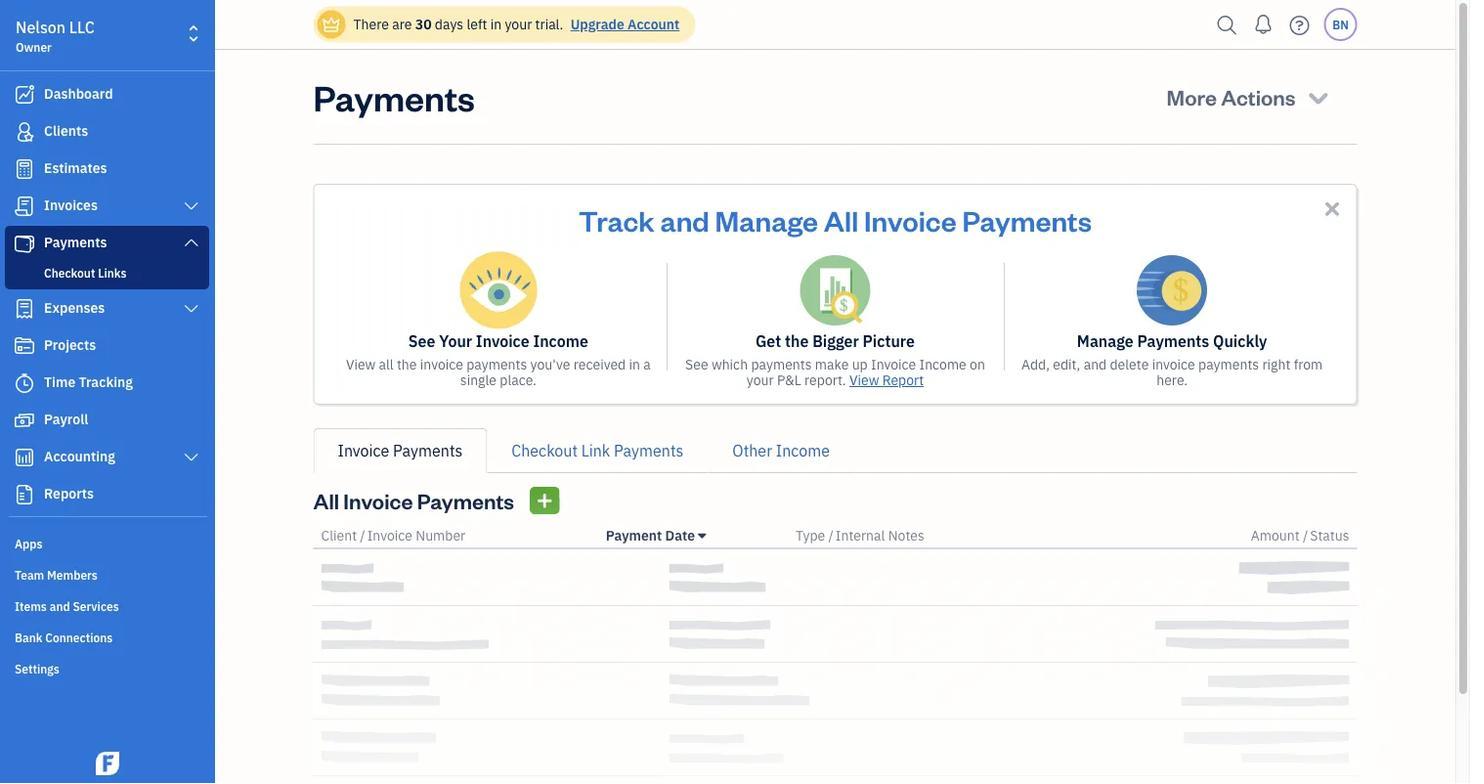Task type: describe. For each thing, give the bounding box(es) containing it.
payments for income
[[467, 355, 527, 374]]

payment date
[[606, 527, 695, 545]]

amount button
[[1251, 527, 1300, 545]]

other income link
[[708, 428, 855, 473]]

invoice inside see which payments make up invoice income on your p&l report.
[[871, 355, 916, 374]]

tracking
[[79, 373, 133, 391]]

0 vertical spatial your
[[505, 15, 532, 33]]

projects link
[[5, 329, 209, 364]]

type button
[[796, 527, 826, 545]]

get the bigger picture image
[[800, 255, 871, 326]]

project image
[[13, 336, 36, 356]]

trial.
[[535, 15, 564, 33]]

payments inside see which payments make up invoice income on your p&l report.
[[751, 355, 812, 374]]

payroll
[[44, 410, 88, 428]]

p&l
[[777, 371, 802, 389]]

llc
[[69, 17, 95, 38]]

income inside see which payments make up invoice income on your p&l report.
[[920, 355, 967, 374]]

settings link
[[5, 653, 209, 683]]

crown image
[[321, 14, 342, 35]]

your inside see which payments make up invoice income on your p&l report.
[[747, 371, 774, 389]]

team members link
[[5, 559, 209, 589]]

status
[[1311, 527, 1350, 545]]

items and services link
[[5, 591, 209, 620]]

quickly
[[1214, 331, 1268, 352]]

days
[[435, 15, 464, 33]]

projects
[[44, 336, 96, 354]]

checkout links
[[44, 265, 127, 281]]

bigger
[[813, 331, 859, 352]]

links
[[98, 265, 127, 281]]

payments link
[[5, 226, 209, 261]]

bank
[[15, 630, 43, 645]]

money image
[[13, 411, 36, 430]]

caretdown image
[[699, 528, 706, 544]]

dashboard link
[[5, 77, 209, 112]]

chevrondown image
[[1305, 83, 1332, 110]]

number
[[416, 527, 466, 545]]

other
[[733, 441, 773, 461]]

there
[[353, 15, 389, 33]]

nelson
[[16, 17, 66, 38]]

more
[[1167, 83, 1217, 110]]

account
[[628, 15, 680, 33]]

report.
[[805, 371, 847, 389]]

more actions
[[1167, 83, 1296, 110]]

chevron large down image for expenses
[[182, 301, 200, 317]]

payments inside manage payments quickly add, edit, and delete invoice payments right from here.
[[1138, 331, 1210, 352]]

are
[[392, 15, 412, 33]]

checkout links link
[[9, 261, 205, 285]]

1 horizontal spatial view
[[850, 371, 879, 389]]

a
[[644, 355, 651, 374]]

chevron large down image for payments
[[182, 235, 200, 250]]

bn button
[[1325, 8, 1358, 41]]

estimate image
[[13, 159, 36, 179]]

picture
[[863, 331, 915, 352]]

see your invoice income view all the invoice payments you've received in a single place.
[[346, 331, 651, 389]]

dashboard image
[[13, 85, 36, 105]]

invoice inside see your invoice income view all the invoice payments you've received in a single place.
[[476, 331, 530, 352]]

payment date button
[[606, 527, 706, 545]]

invoices
[[44, 196, 98, 214]]

time tracking
[[44, 373, 133, 391]]

place.
[[500, 371, 537, 389]]

accounting link
[[5, 440, 209, 475]]

clients
[[44, 122, 88, 140]]

notifications image
[[1248, 5, 1280, 44]]

apps link
[[5, 528, 209, 557]]

/ for status
[[1303, 527, 1309, 545]]

owner
[[16, 39, 52, 55]]

link
[[582, 441, 610, 461]]

left
[[467, 15, 487, 33]]

apps
[[15, 536, 42, 552]]

in inside see your invoice income view all the invoice payments you've received in a single place.
[[629, 355, 640, 374]]

notes
[[889, 527, 925, 545]]

close image
[[1322, 198, 1344, 220]]

/ for internal
[[829, 527, 834, 545]]

amount
[[1251, 527, 1300, 545]]

checkout for checkout link payments
[[512, 441, 578, 461]]

single
[[460, 371, 497, 389]]

1 horizontal spatial all
[[824, 201, 859, 238]]

date
[[666, 527, 695, 545]]



Task type: locate. For each thing, give the bounding box(es) containing it.
your left p&l
[[747, 371, 774, 389]]

payment image
[[13, 234, 36, 253]]

report
[[883, 371, 924, 389]]

1 / from the left
[[360, 527, 365, 545]]

manage payments quickly image
[[1137, 255, 1208, 326]]

income inside other income link
[[776, 441, 830, 461]]

add a new payment image
[[536, 489, 554, 512]]

expenses
[[44, 299, 105, 317]]

and inside manage payments quickly add, edit, and delete invoice payments right from here.
[[1084, 355, 1107, 374]]

invoice right delete
[[1153, 355, 1196, 374]]

1 horizontal spatial payments
[[751, 355, 812, 374]]

1 vertical spatial income
[[920, 355, 967, 374]]

from
[[1294, 355, 1323, 374]]

2 horizontal spatial and
[[1084, 355, 1107, 374]]

1 horizontal spatial /
[[829, 527, 834, 545]]

2 chevron large down image from the top
[[182, 450, 200, 465]]

/ right client
[[360, 527, 365, 545]]

income
[[533, 331, 589, 352], [920, 355, 967, 374], [776, 441, 830, 461]]

here.
[[1157, 371, 1188, 389]]

checkout
[[44, 265, 95, 281], [512, 441, 578, 461]]

0 vertical spatial all
[[824, 201, 859, 238]]

and right track
[[661, 201, 710, 238]]

up
[[852, 355, 868, 374]]

chevron large down image inside invoices link
[[182, 199, 200, 214]]

2 horizontal spatial payments
[[1199, 355, 1260, 374]]

payments inside main element
[[44, 233, 107, 251]]

which
[[712, 355, 748, 374]]

team members
[[15, 567, 98, 583]]

0 horizontal spatial view
[[346, 355, 376, 374]]

1 vertical spatial chevron large down image
[[182, 450, 200, 465]]

chevron large down image for invoices
[[182, 199, 200, 214]]

other income
[[733, 441, 830, 461]]

2 payments from the left
[[751, 355, 812, 374]]

chevron large down image
[[182, 199, 200, 214], [182, 450, 200, 465]]

0 vertical spatial chevron large down image
[[182, 199, 200, 214]]

estimates
[[44, 159, 107, 177]]

0 horizontal spatial manage
[[715, 201, 819, 238]]

all invoice payments
[[313, 486, 514, 514]]

view
[[346, 355, 376, 374], [850, 371, 879, 389]]

the right get
[[785, 331, 809, 352]]

payments for add,
[[1199, 355, 1260, 374]]

income right the 'other'
[[776, 441, 830, 461]]

chevron large down image
[[182, 235, 200, 250], [182, 301, 200, 317]]

connections
[[45, 630, 113, 645]]

1 horizontal spatial income
[[776, 441, 830, 461]]

checkout inside main element
[[44, 265, 95, 281]]

manage
[[715, 201, 819, 238], [1077, 331, 1134, 352]]

1 horizontal spatial checkout
[[512, 441, 578, 461]]

1 horizontal spatial manage
[[1077, 331, 1134, 352]]

payments
[[313, 73, 475, 120], [963, 201, 1092, 238], [44, 233, 107, 251], [1138, 331, 1210, 352], [393, 441, 463, 461], [614, 441, 684, 461], [417, 486, 514, 514]]

chevron large down image down checkout links link on the top left of page
[[182, 301, 200, 317]]

on
[[970, 355, 986, 374]]

invoice inside manage payments quickly add, edit, and delete invoice payments right from here.
[[1153, 355, 1196, 374]]

your left the trial.
[[505, 15, 532, 33]]

more actions button
[[1150, 73, 1350, 120]]

expense image
[[13, 299, 36, 319]]

bn
[[1333, 17, 1349, 32]]

all up get the bigger picture
[[824, 201, 859, 238]]

1 vertical spatial the
[[397, 355, 417, 374]]

manage inside manage payments quickly add, edit, and delete invoice payments right from here.
[[1077, 331, 1134, 352]]

0 vertical spatial the
[[785, 331, 809, 352]]

0 horizontal spatial and
[[50, 598, 70, 614]]

1 invoice from the left
[[420, 355, 463, 374]]

1 vertical spatial and
[[1084, 355, 1107, 374]]

1 vertical spatial see
[[686, 355, 709, 374]]

invoices link
[[5, 189, 209, 224]]

0 horizontal spatial the
[[397, 355, 417, 374]]

in right left
[[491, 15, 502, 33]]

payments down your
[[467, 355, 527, 374]]

0 horizontal spatial your
[[505, 15, 532, 33]]

all up client
[[313, 486, 339, 514]]

0 horizontal spatial see
[[409, 331, 436, 352]]

upgrade account link
[[567, 15, 680, 33]]

services
[[73, 598, 119, 614]]

time
[[44, 373, 76, 391]]

main element
[[0, 0, 264, 783]]

accounting
[[44, 447, 115, 465]]

members
[[47, 567, 98, 583]]

invoice payments link
[[313, 428, 487, 473]]

and for services
[[50, 598, 70, 614]]

settings
[[15, 661, 59, 677]]

1 vertical spatial all
[[313, 486, 339, 514]]

1 payments from the left
[[467, 355, 527, 374]]

see left your
[[409, 331, 436, 352]]

0 vertical spatial income
[[533, 331, 589, 352]]

invoice
[[420, 355, 463, 374], [1153, 355, 1196, 374]]

right
[[1263, 355, 1291, 374]]

0 vertical spatial see
[[409, 331, 436, 352]]

30
[[415, 15, 432, 33]]

reports
[[44, 485, 94, 503]]

clients link
[[5, 114, 209, 150]]

chevron large down image inside payments link
[[182, 235, 200, 250]]

received
[[574, 355, 626, 374]]

3 payments from the left
[[1199, 355, 1260, 374]]

2 horizontal spatial /
[[1303, 527, 1309, 545]]

income inside see your invoice income view all the invoice payments you've received in a single place.
[[533, 331, 589, 352]]

0 vertical spatial in
[[491, 15, 502, 33]]

bank connections link
[[5, 622, 209, 651]]

2 / from the left
[[829, 527, 834, 545]]

items
[[15, 598, 47, 614]]

and inside main element
[[50, 598, 70, 614]]

team
[[15, 567, 44, 583]]

delete
[[1110, 355, 1149, 374]]

view inside see your invoice income view all the invoice payments you've received in a single place.
[[346, 355, 376, 374]]

invoice payments
[[338, 441, 463, 461]]

income left on
[[920, 355, 967, 374]]

invoice image
[[13, 197, 36, 216]]

see for which
[[686, 355, 709, 374]]

1 vertical spatial chevron large down image
[[182, 301, 200, 317]]

1 horizontal spatial the
[[785, 331, 809, 352]]

edit,
[[1053, 355, 1081, 374]]

add,
[[1022, 355, 1050, 374]]

3 / from the left
[[1303, 527, 1309, 545]]

type
[[796, 527, 826, 545]]

checkout link payments
[[512, 441, 684, 461]]

checkout for checkout links
[[44, 265, 95, 281]]

2 vertical spatial and
[[50, 598, 70, 614]]

checkout up expenses
[[44, 265, 95, 281]]

see
[[409, 331, 436, 352], [686, 355, 709, 374]]

1 chevron large down image from the top
[[182, 199, 200, 214]]

/ right the type button
[[829, 527, 834, 545]]

payments inside manage payments quickly add, edit, and delete invoice payments right from here.
[[1199, 355, 1260, 374]]

manage payments quickly add, edit, and delete invoice payments right from here.
[[1022, 331, 1323, 389]]

get
[[756, 331, 782, 352]]

invoice inside see your invoice income view all the invoice payments you've received in a single place.
[[420, 355, 463, 374]]

in left a at the left
[[629, 355, 640, 374]]

see your invoice income image
[[460, 252, 537, 329]]

client image
[[13, 122, 36, 142]]

and right items
[[50, 598, 70, 614]]

the inside see your invoice income view all the invoice payments you've received in a single place.
[[397, 355, 417, 374]]

0 vertical spatial checkout
[[44, 265, 95, 281]]

see inside see your invoice income view all the invoice payments you've received in a single place.
[[409, 331, 436, 352]]

1 horizontal spatial your
[[747, 371, 774, 389]]

amount / status
[[1251, 527, 1350, 545]]

2 vertical spatial income
[[776, 441, 830, 461]]

checkout link payments link
[[487, 428, 708, 473]]

there are 30 days left in your trial. upgrade account
[[353, 15, 680, 33]]

payments down get
[[751, 355, 812, 374]]

chevron large down image up checkout links link on the top left of page
[[182, 235, 200, 250]]

1 horizontal spatial invoice
[[1153, 355, 1196, 374]]

1 vertical spatial checkout
[[512, 441, 578, 461]]

view report
[[850, 371, 924, 389]]

invoice for payments
[[1153, 355, 1196, 374]]

see left which
[[686, 355, 709, 374]]

client
[[321, 527, 357, 545]]

client / invoice number
[[321, 527, 466, 545]]

estimates link
[[5, 152, 209, 187]]

search image
[[1212, 10, 1243, 40]]

dashboard
[[44, 85, 113, 103]]

you've
[[531, 355, 571, 374]]

0 horizontal spatial in
[[491, 15, 502, 33]]

see inside see which payments make up invoice income on your p&l report.
[[686, 355, 709, 374]]

timer image
[[13, 374, 36, 393]]

0 vertical spatial manage
[[715, 201, 819, 238]]

chart image
[[13, 448, 36, 467]]

see for your
[[409, 331, 436, 352]]

payments down quickly
[[1199, 355, 1260, 374]]

payments inside see your invoice income view all the invoice payments you've received in a single place.
[[467, 355, 527, 374]]

0 horizontal spatial /
[[360, 527, 365, 545]]

track
[[579, 201, 655, 238]]

bank connections
[[15, 630, 113, 645]]

internal
[[836, 527, 885, 545]]

items and services
[[15, 598, 119, 614]]

checkout up add a new payment "image"
[[512, 441, 578, 461]]

invoice down your
[[420, 355, 463, 374]]

income up the you've
[[533, 331, 589, 352]]

type / internal notes
[[796, 527, 925, 545]]

/ for invoice
[[360, 527, 365, 545]]

and right 'edit,'
[[1084, 355, 1107, 374]]

/ left status
[[1303, 527, 1309, 545]]

0 horizontal spatial checkout
[[44, 265, 95, 281]]

payroll link
[[5, 403, 209, 438]]

1 vertical spatial your
[[747, 371, 774, 389]]

chevron large down image up reports link
[[182, 450, 200, 465]]

2 chevron large down image from the top
[[182, 301, 200, 317]]

expenses link
[[5, 291, 209, 327]]

payments
[[467, 355, 527, 374], [751, 355, 812, 374], [1199, 355, 1260, 374]]

0 horizontal spatial all
[[313, 486, 339, 514]]

0 horizontal spatial income
[[533, 331, 589, 352]]

1 horizontal spatial in
[[629, 355, 640, 374]]

0 vertical spatial and
[[661, 201, 710, 238]]

1 chevron large down image from the top
[[182, 235, 200, 250]]

0 horizontal spatial payments
[[467, 355, 527, 374]]

2 horizontal spatial income
[[920, 355, 967, 374]]

1 vertical spatial manage
[[1077, 331, 1134, 352]]

1 horizontal spatial see
[[686, 355, 709, 374]]

1 vertical spatial in
[[629, 355, 640, 374]]

track and manage all invoice payments
[[579, 201, 1092, 238]]

report image
[[13, 485, 36, 505]]

time tracking link
[[5, 366, 209, 401]]

0 horizontal spatial invoice
[[420, 355, 463, 374]]

chevron large down image up payments link
[[182, 199, 200, 214]]

view right make at the right
[[850, 371, 879, 389]]

0 vertical spatial chevron large down image
[[182, 235, 200, 250]]

all
[[379, 355, 394, 374]]

2 invoice from the left
[[1153, 355, 1196, 374]]

the
[[785, 331, 809, 352], [397, 355, 417, 374]]

go to help image
[[1284, 10, 1316, 40]]

get the bigger picture
[[756, 331, 915, 352]]

and for manage
[[661, 201, 710, 238]]

view left all on the left top of the page
[[346, 355, 376, 374]]

freshbooks image
[[92, 752, 123, 775]]

chevron large down image for accounting
[[182, 450, 200, 465]]

1 horizontal spatial and
[[661, 201, 710, 238]]

the right all on the left top of the page
[[397, 355, 417, 374]]

chevron large down image inside accounting link
[[182, 450, 200, 465]]

invoice for your
[[420, 355, 463, 374]]

see which payments make up invoice income on your p&l report.
[[686, 355, 986, 389]]

payment
[[606, 527, 662, 545]]

upgrade
[[571, 15, 625, 33]]

nelson llc owner
[[16, 17, 95, 55]]

reports link
[[5, 477, 209, 512]]

and
[[661, 201, 710, 238], [1084, 355, 1107, 374], [50, 598, 70, 614]]



Task type: vqa. For each thing, say whether or not it's contained in the screenshot.
Chart inside the Main element
no



